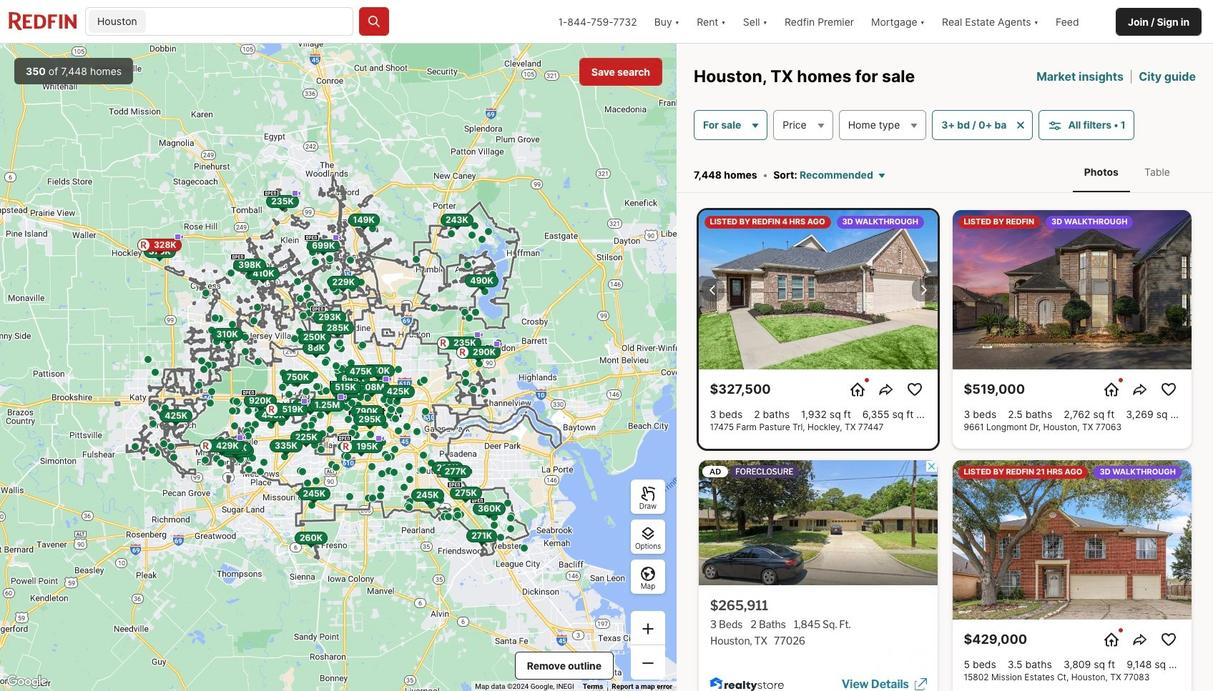 Task type: vqa. For each thing, say whether or not it's contained in the screenshot.
bottom Add home to favorites option
yes



Task type: describe. For each thing, give the bounding box(es) containing it.
add home to favorites image for share home icon
[[906, 381, 923, 399]]

share home image
[[878, 381, 895, 399]]

schedule a tour image for share home icon
[[849, 381, 866, 399]]

1 share home image from the top
[[1132, 381, 1149, 399]]

next image
[[915, 282, 932, 299]]

advertisement image
[[691, 455, 945, 692]]

add home to favorites checkbox for share home icon
[[903, 378, 926, 401]]

previous image
[[704, 282, 722, 299]]

submit search image
[[367, 14, 381, 29]]

schedule a tour image for first share home image
[[1103, 381, 1120, 399]]



Task type: locate. For each thing, give the bounding box(es) containing it.
0 vertical spatial share home image
[[1132, 381, 1149, 399]]

None search field
[[149, 8, 353, 36]]

add home to favorites image for 2nd share home image from the top
[[1160, 632, 1177, 649]]

2 schedule a tour image from the left
[[1103, 381, 1120, 399]]

Add home to favorites checkbox
[[903, 378, 926, 401], [1157, 378, 1180, 401]]

tab list
[[1059, 152, 1196, 193]]

Add home to favorites checkbox
[[1157, 629, 1180, 652]]

1 horizontal spatial schedule a tour image
[[1103, 381, 1120, 399]]

schedule a tour image
[[849, 381, 866, 399], [1103, 381, 1120, 399]]

share home image
[[1132, 381, 1149, 399], [1132, 632, 1149, 649]]

google image
[[4, 673, 51, 692]]

toggle search results photos view tab
[[1073, 154, 1131, 190]]

add home to favorites image inside checkbox
[[1160, 632, 1177, 649]]

map region
[[0, 44, 677, 692]]

0 horizontal spatial schedule a tour image
[[849, 381, 866, 399]]

toggle search results table view tab
[[1133, 154, 1182, 190]]

ad element
[[699, 461, 938, 692]]

schedule a tour image
[[1103, 632, 1120, 649]]

2 add home to favorites checkbox from the left
[[1157, 378, 1180, 401]]

add home to favorites image for first share home image
[[1160, 381, 1177, 399]]

2 share home image from the top
[[1132, 632, 1149, 649]]

add home to favorites image
[[906, 381, 923, 399], [1160, 381, 1177, 399], [1160, 632, 1177, 649]]

add home to favorites checkbox for first share home image
[[1157, 378, 1180, 401]]

1 schedule a tour image from the left
[[849, 381, 866, 399]]

1 vertical spatial share home image
[[1132, 632, 1149, 649]]

1 horizontal spatial add home to favorites checkbox
[[1157, 378, 1180, 401]]

1 add home to favorites checkbox from the left
[[903, 378, 926, 401]]

0 horizontal spatial add home to favorites checkbox
[[903, 378, 926, 401]]



